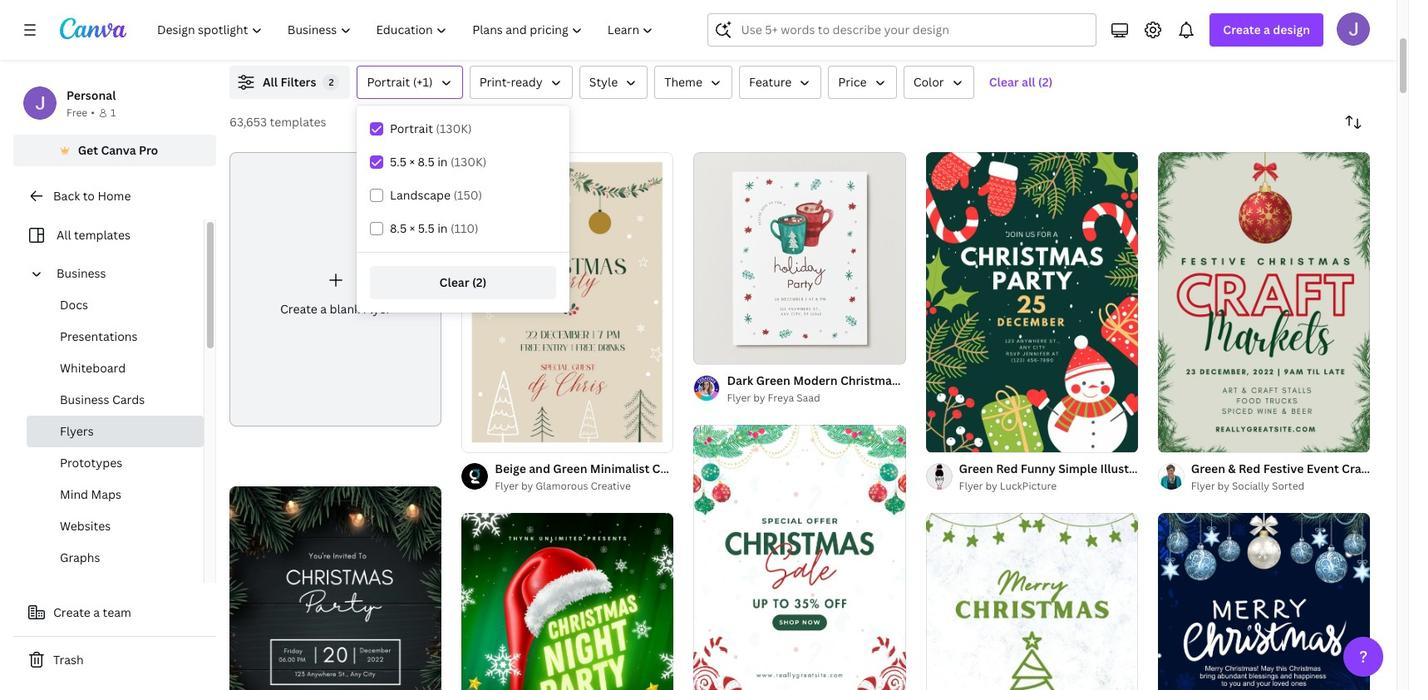 Task type: locate. For each thing, give the bounding box(es) containing it.
business for business cards
[[60, 392, 109, 408]]

a inside button
[[93, 605, 100, 620]]

0 horizontal spatial templates
[[74, 227, 131, 243]]

0 horizontal spatial party
[[713, 461, 743, 477]]

× for 5.5
[[410, 154, 415, 170]]

websites link
[[27, 511, 204, 542]]

0 horizontal spatial 1
[[111, 106, 116, 120]]

•
[[91, 106, 95, 120]]

1 in from the top
[[438, 154, 448, 170]]

christmas right minimalist
[[653, 461, 710, 477]]

2 vertical spatial a
[[93, 605, 100, 620]]

canva
[[101, 142, 136, 158]]

green up glamorous
[[553, 461, 588, 477]]

1 vertical spatial clear
[[440, 274, 470, 290]]

1 horizontal spatial 8.5
[[418, 154, 435, 170]]

home
[[98, 188, 131, 204]]

1 vertical spatial christmas
[[653, 461, 710, 477]]

create inside button
[[53, 605, 91, 620]]

mind maps link
[[27, 479, 204, 511]]

create a blank flyer
[[280, 301, 391, 317]]

Search search field
[[741, 14, 1086, 46]]

all for all templates
[[57, 227, 71, 243]]

1 × from the top
[[410, 154, 415, 170]]

1
[[111, 106, 116, 120], [706, 344, 710, 357]]

all
[[263, 74, 278, 90], [57, 227, 71, 243]]

2 in from the top
[[438, 220, 448, 236]]

2 horizontal spatial a
[[1264, 22, 1271, 37]]

0 vertical spatial in
[[438, 154, 448, 170]]

filters
[[281, 74, 316, 90]]

all left filters
[[263, 74, 278, 90]]

0 vertical spatial 2
[[329, 76, 334, 88]]

1 vertical spatial templates
[[74, 227, 131, 243]]

party inside beige and green minimalist christmas party flyer flyer by glamorous creative
[[713, 461, 743, 477]]

1 horizontal spatial 1
[[706, 344, 710, 357]]

0 horizontal spatial (2)
[[472, 274, 487, 290]]

1 horizontal spatial to
[[366, 27, 378, 43]]

print-ready
[[480, 74, 543, 90]]

green red funny simple illustrated christmas party invitation flyer image
[[926, 152, 1138, 452]]

1 horizontal spatial and
[[529, 461, 551, 477]]

× up landscape
[[410, 154, 415, 170]]

all for all filters
[[263, 74, 278, 90]]

create inside dropdown button
[[1224, 22, 1261, 37]]

8.5
[[418, 154, 435, 170], [390, 220, 407, 236]]

eco-conscious, high-quality prints
[[582, 27, 775, 43]]

in up landscape (150)
[[438, 154, 448, 170]]

clear
[[989, 74, 1019, 90], [440, 274, 470, 290]]

create for create a team
[[53, 605, 91, 620]]

create a blank flyer element
[[230, 152, 442, 427]]

clear inside clear all (2) button
[[989, 74, 1019, 90]]

clear all (2) button
[[981, 66, 1061, 99]]

0 horizontal spatial 8.5
[[390, 220, 407, 236]]

1 vertical spatial portrait
[[390, 121, 433, 136]]

1 horizontal spatial create
[[280, 301, 318, 317]]

free
[[905, 27, 928, 43]]

a for design
[[1264, 22, 1271, 37]]

1 vertical spatial (2)
[[472, 274, 487, 290]]

0 vertical spatial green
[[756, 373, 791, 389]]

0 horizontal spatial a
[[93, 605, 100, 620]]

eve
[[901, 373, 921, 389]]

1 vertical spatial business
[[60, 392, 109, 408]]

prints
[[742, 27, 775, 43]]

templates for 63,653 templates
[[270, 114, 327, 130]]

(130k) up (150)
[[451, 154, 487, 170]]

0 vertical spatial party
[[924, 373, 954, 389]]

easy to create and customize
[[337, 27, 502, 43]]

0 horizontal spatial create
[[53, 605, 91, 620]]

1 horizontal spatial (2)
[[1039, 74, 1053, 90]]

1 horizontal spatial green
[[756, 373, 791, 389]]

price
[[839, 74, 867, 90]]

(130k) up 5.5 × 8.5 in (130k)
[[436, 121, 472, 136]]

(2) down (110) at the left top of the page
[[472, 274, 487, 290]]

create a design
[[1224, 22, 1311, 37]]

customize
[[444, 27, 502, 43]]

1 vertical spatial a
[[320, 301, 327, 317]]

5.5 down landscape
[[418, 220, 435, 236]]

0 horizontal spatial to
[[83, 188, 95, 204]]

(+1)
[[413, 74, 433, 90]]

whiteboard link
[[27, 353, 204, 384]]

0 vertical spatial portrait
[[367, 74, 410, 90]]

1 vertical spatial to
[[83, 188, 95, 204]]

portrait inside button
[[367, 74, 410, 90]]

1 vertical spatial 1
[[706, 344, 710, 357]]

templates down back to home
[[74, 227, 131, 243]]

mind
[[60, 487, 88, 502]]

0 vertical spatial 8.5
[[418, 154, 435, 170]]

0 horizontal spatial green
[[553, 461, 588, 477]]

2 right filters
[[329, 76, 334, 88]]

blue and white decoration christmas greeting flyer portrait image
[[1158, 513, 1371, 690]]

flyers
[[60, 423, 94, 439]]

(2) inside button
[[1039, 74, 1053, 90]]

0 vertical spatial dark green modern christmas eve party flyer image
[[694, 152, 906, 364]]

portrait up 5.5 × 8.5 in (130k)
[[390, 121, 433, 136]]

and
[[420, 27, 441, 43], [881, 27, 903, 43], [529, 461, 551, 477]]

2 horizontal spatial create
[[1224, 22, 1261, 37]]

1 vertical spatial 2
[[724, 344, 729, 357]]

0 vertical spatial all
[[263, 74, 278, 90]]

and inside beige and green minimalist christmas party flyer flyer by glamorous creative
[[529, 461, 551, 477]]

in
[[438, 154, 448, 170], [438, 220, 448, 236]]

socially
[[1233, 479, 1270, 493]]

0 vertical spatial clear
[[989, 74, 1019, 90]]

2 right 'of'
[[724, 344, 729, 357]]

clear down (110) at the left top of the page
[[440, 274, 470, 290]]

templates
[[270, 114, 327, 130], [74, 227, 131, 243]]

christmas
[[841, 373, 898, 389], [653, 461, 710, 477]]

8.5 down portrait (130k)
[[418, 154, 435, 170]]

of
[[713, 344, 722, 357]]

0 vertical spatial ×
[[410, 154, 415, 170]]

by inside dark green modern christmas eve party flyer flyer by freya saad
[[754, 391, 766, 405]]

presentations link
[[27, 321, 204, 353]]

christmas inside beige and green minimalist christmas party flyer flyer by glamorous creative
[[653, 461, 710, 477]]

a inside dropdown button
[[1264, 22, 1271, 37]]

0 vertical spatial templates
[[270, 114, 327, 130]]

1 horizontal spatial all
[[263, 74, 278, 90]]

in left (110) at the left top of the page
[[438, 220, 448, 236]]

63,653
[[230, 114, 267, 130]]

0 vertical spatial to
[[366, 27, 378, 43]]

customer happiness guarantee
[[1113, 27, 1289, 43]]

guarantee
[[1232, 27, 1289, 43]]

portrait
[[367, 74, 410, 90], [390, 121, 433, 136]]

back to home
[[53, 188, 131, 204]]

1 vertical spatial ×
[[410, 220, 415, 236]]

all down back
[[57, 227, 71, 243]]

portrait left (+1)
[[367, 74, 410, 90]]

0 vertical spatial create
[[1224, 22, 1261, 37]]

a left team
[[93, 605, 100, 620]]

0 horizontal spatial all
[[57, 227, 71, 243]]

1 horizontal spatial christmas
[[841, 373, 898, 389]]

1 horizontal spatial 5.5
[[418, 220, 435, 236]]

to right back
[[83, 188, 95, 204]]

business for business
[[57, 265, 106, 281]]

1 vertical spatial create
[[280, 301, 318, 317]]

business cards link
[[27, 384, 204, 416]]

flyer left socially
[[1192, 479, 1216, 493]]

0 vertical spatial 1
[[111, 106, 116, 120]]

0 horizontal spatial christmas
[[653, 461, 710, 477]]

christmas inside dark green modern christmas eve party flyer flyer by freya saad
[[841, 373, 898, 389]]

party inside dark green modern christmas eve party flyer flyer by freya saad
[[924, 373, 954, 389]]

clear for clear all (2)
[[989, 74, 1019, 90]]

a left blank
[[320, 301, 327, 317]]

green christmas party flyer image
[[462, 513, 674, 690]]

green white minimalist merry christmas flyer portrait image
[[926, 513, 1138, 690]]

flyer right eve
[[957, 373, 986, 389]]

templates down filters
[[270, 114, 327, 130]]

1 vertical spatial (130k)
[[451, 154, 487, 170]]

graphs
[[60, 550, 100, 566]]

1 horizontal spatial a
[[320, 301, 327, 317]]

and left free
[[881, 27, 903, 43]]

1 vertical spatial 8.5
[[390, 220, 407, 236]]

create a team
[[53, 605, 131, 620]]

clear inside clear (2) button
[[440, 274, 470, 290]]

create a design button
[[1210, 13, 1324, 47]]

team
[[103, 605, 131, 620]]

and right create on the top left of the page
[[420, 27, 441, 43]]

business up flyers at the bottom left of page
[[60, 392, 109, 408]]

in for 5.5 × 8.5 in
[[438, 154, 448, 170]]

by
[[754, 391, 766, 405], [521, 479, 533, 493], [986, 479, 998, 493], [1218, 479, 1230, 493]]

by down beige at the left bottom of the page
[[521, 479, 533, 493]]

0 vertical spatial business
[[57, 265, 106, 281]]

1 vertical spatial party
[[713, 461, 743, 477]]

(110)
[[451, 220, 479, 236]]

business link
[[50, 258, 194, 289]]

8.5 down landscape
[[390, 220, 407, 236]]

create for create a blank flyer
[[280, 301, 318, 317]]

0 vertical spatial 5.5
[[390, 154, 407, 170]]

2 horizontal spatial and
[[881, 27, 903, 43]]

0 vertical spatial a
[[1264, 22, 1271, 37]]

2 vertical spatial create
[[53, 605, 91, 620]]

0 horizontal spatial 5.5
[[390, 154, 407, 170]]

1 left 'of'
[[706, 344, 710, 357]]

dark green modern christmas eve party flyer image
[[694, 152, 906, 364], [230, 487, 442, 690]]

0 vertical spatial christmas
[[841, 373, 898, 389]]

1 right •
[[111, 106, 116, 120]]

0 vertical spatial (2)
[[1039, 74, 1053, 90]]

1 vertical spatial 5.5
[[418, 220, 435, 236]]

0 horizontal spatial clear
[[440, 274, 470, 290]]

presentations
[[60, 329, 138, 344]]

None search field
[[708, 13, 1097, 47]]

green up the freya
[[756, 373, 791, 389]]

whiteboard
[[60, 360, 126, 376]]

get canva pro
[[78, 142, 158, 158]]

1 vertical spatial green
[[553, 461, 588, 477]]

a left design
[[1264, 22, 1271, 37]]

business up docs
[[57, 265, 106, 281]]

2 × from the top
[[410, 220, 415, 236]]

standard
[[931, 27, 982, 43]]

0 horizontal spatial and
[[420, 27, 441, 43]]

1 vertical spatial in
[[438, 220, 448, 236]]

1 horizontal spatial 2
[[724, 344, 729, 357]]

templates for all templates
[[74, 227, 131, 243]]

party
[[924, 373, 954, 389], [713, 461, 743, 477]]

business cards
[[60, 392, 145, 408]]

happiness
[[1171, 27, 1229, 43]]

1 vertical spatial dark green modern christmas eve party flyer image
[[230, 487, 442, 690]]

minimalist
[[590, 461, 650, 477]]

by left the freya
[[754, 391, 766, 405]]

2
[[329, 76, 334, 88], [724, 344, 729, 357]]

green inside beige and green minimalist christmas party flyer flyer by glamorous creative
[[553, 461, 588, 477]]

christmas left eve
[[841, 373, 898, 389]]

1 vertical spatial all
[[57, 227, 71, 243]]

to
[[366, 27, 378, 43], [83, 188, 95, 204]]

and up glamorous
[[529, 461, 551, 477]]

style
[[590, 74, 618, 90]]

flyer down dark
[[727, 391, 751, 405]]

to right easy
[[366, 27, 378, 43]]

×
[[410, 154, 415, 170], [410, 220, 415, 236]]

1 horizontal spatial clear
[[989, 74, 1019, 90]]

green
[[756, 373, 791, 389], [553, 461, 588, 477]]

docs link
[[27, 289, 204, 321]]

1 horizontal spatial party
[[924, 373, 954, 389]]

5.5 up landscape
[[390, 154, 407, 170]]

clear left all
[[989, 74, 1019, 90]]

(2) right all
[[1039, 74, 1053, 90]]

beige and green minimalist christmas party flyer flyer by glamorous creative
[[495, 461, 774, 493]]

jacob simon image
[[1337, 12, 1371, 46]]

top level navigation element
[[146, 13, 668, 47]]

× down landscape
[[410, 220, 415, 236]]

green inside dark green modern christmas eve party flyer flyer by freya saad
[[756, 373, 791, 389]]

2 filter options selected element
[[323, 74, 340, 91]]

1 horizontal spatial templates
[[270, 114, 327, 130]]



Task type: describe. For each thing, give the bounding box(es) containing it.
1 for 1 of 2
[[706, 344, 710, 357]]

clear all (2)
[[989, 74, 1053, 90]]

dark
[[727, 373, 754, 389]]

portrait for portrait (+1)
[[367, 74, 410, 90]]

1 for 1
[[111, 106, 116, 120]]

flyer by freya saad link
[[727, 390, 906, 407]]

flyer down beige at the left bottom of the page
[[495, 479, 519, 493]]

portrait for portrait (130k)
[[390, 121, 433, 136]]

63,653 templates
[[230, 114, 327, 130]]

theme
[[665, 74, 703, 90]]

docs
[[60, 297, 88, 313]]

create a team button
[[13, 596, 216, 630]]

creative
[[591, 479, 631, 493]]

flyer right blank
[[363, 301, 391, 317]]

easy
[[337, 27, 364, 43]]

by left luckpicture
[[986, 479, 998, 493]]

5.5 × 8.5 in (130k)
[[390, 154, 487, 170]]

landscape
[[390, 187, 451, 203]]

feature
[[749, 74, 792, 90]]

sorted
[[1273, 479, 1305, 493]]

prototypes link
[[27, 447, 204, 479]]

landscape (150)
[[390, 187, 482, 203]]

flyer by luckpicture link
[[959, 478, 1138, 495]]

to for back
[[83, 188, 95, 204]]

0 horizontal spatial 2
[[329, 76, 334, 88]]

dark green modern christmas eve party flyer link
[[727, 372, 986, 390]]

mind maps
[[60, 487, 121, 502]]

flyer down the freya
[[746, 461, 774, 477]]

color
[[914, 74, 945, 90]]

green and red watercolor christmas sale flyer image
[[694, 425, 906, 690]]

style button
[[580, 66, 648, 99]]

maps
[[91, 487, 121, 502]]

0 vertical spatial (130k)
[[436, 121, 472, 136]]

back to home link
[[13, 180, 216, 213]]

in for 8.5 × 5.5 in
[[438, 220, 448, 236]]

1 of 2 link
[[694, 152, 906, 364]]

trash link
[[13, 644, 216, 677]]

get canva pro button
[[13, 135, 216, 166]]

× for 8.5
[[410, 220, 415, 236]]

create for create a design
[[1224, 22, 1261, 37]]

clear for clear (2)
[[440, 274, 470, 290]]

green & red festive event craft markets christmas flyer portrait image
[[1158, 152, 1371, 452]]

fast and free standard shipping
[[855, 27, 1033, 43]]

free
[[67, 106, 88, 120]]

luckpicture
[[1000, 479, 1057, 493]]

beige
[[495, 461, 526, 477]]

0 horizontal spatial dark green modern christmas eve party flyer image
[[230, 487, 442, 690]]

party for christmas
[[713, 461, 743, 477]]

print-ready button
[[470, 66, 573, 99]]

customer
[[1113, 27, 1169, 43]]

feature button
[[739, 66, 822, 99]]

portrait (130k)
[[390, 121, 472, 136]]

theme button
[[655, 66, 733, 99]]

glamorous
[[536, 479, 588, 493]]

ready
[[511, 74, 543, 90]]

flyer by socially sorted
[[1192, 479, 1305, 493]]

create
[[381, 27, 417, 43]]

price button
[[829, 66, 897, 99]]

flyer by socially sorted link
[[1192, 478, 1371, 495]]

all
[[1022, 74, 1036, 90]]

free •
[[67, 106, 95, 120]]

freya
[[768, 391, 795, 405]]

all templates link
[[23, 220, 194, 251]]

a for team
[[93, 605, 100, 620]]

to for easy
[[366, 27, 378, 43]]

shipping
[[985, 27, 1033, 43]]

print-
[[480, 74, 511, 90]]

modern
[[794, 373, 838, 389]]

portrait (+1) button
[[357, 66, 463, 99]]

high-
[[670, 27, 699, 43]]

graphs link
[[27, 542, 204, 574]]

(150)
[[454, 187, 482, 203]]

create a blank flyer link
[[230, 152, 442, 427]]

and for beige and green minimalist christmas party flyer flyer by glamorous creative
[[529, 461, 551, 477]]

and for fast and free standard shipping
[[881, 27, 903, 43]]

design
[[1274, 22, 1311, 37]]

trash
[[53, 652, 84, 668]]

beige and green minimalist christmas party flyer link
[[495, 460, 774, 478]]

get
[[78, 142, 98, 158]]

beige and green minimalist christmas party flyer image
[[462, 152, 674, 452]]

conscious,
[[607, 27, 667, 43]]

party for eve
[[924, 373, 954, 389]]

pro
[[139, 142, 158, 158]]

all filters
[[263, 74, 316, 90]]

clear (2)
[[440, 274, 487, 290]]

1 horizontal spatial dark green modern christmas eve party flyer image
[[694, 152, 906, 364]]

prototypes
[[60, 455, 122, 471]]

personal
[[67, 87, 116, 103]]

color button
[[904, 66, 974, 99]]

by left socially
[[1218, 479, 1230, 493]]

eco-
[[582, 27, 607, 43]]

back
[[53, 188, 80, 204]]

flyer left luckpicture
[[959, 479, 983, 493]]

Sort by button
[[1337, 106, 1371, 139]]

8.5 × 5.5 in (110)
[[390, 220, 479, 236]]

saad
[[797, 391, 821, 405]]

(2) inside button
[[472, 274, 487, 290]]

flyer by glamorous creative link
[[495, 478, 674, 495]]

dark green modern christmas eve party flyer flyer by freya saad
[[727, 373, 986, 405]]

quality
[[699, 27, 739, 43]]

a for blank
[[320, 301, 327, 317]]

by inside beige and green minimalist christmas party flyer flyer by glamorous creative
[[521, 479, 533, 493]]



Task type: vqa. For each thing, say whether or not it's contained in the screenshot.
"eve"
yes



